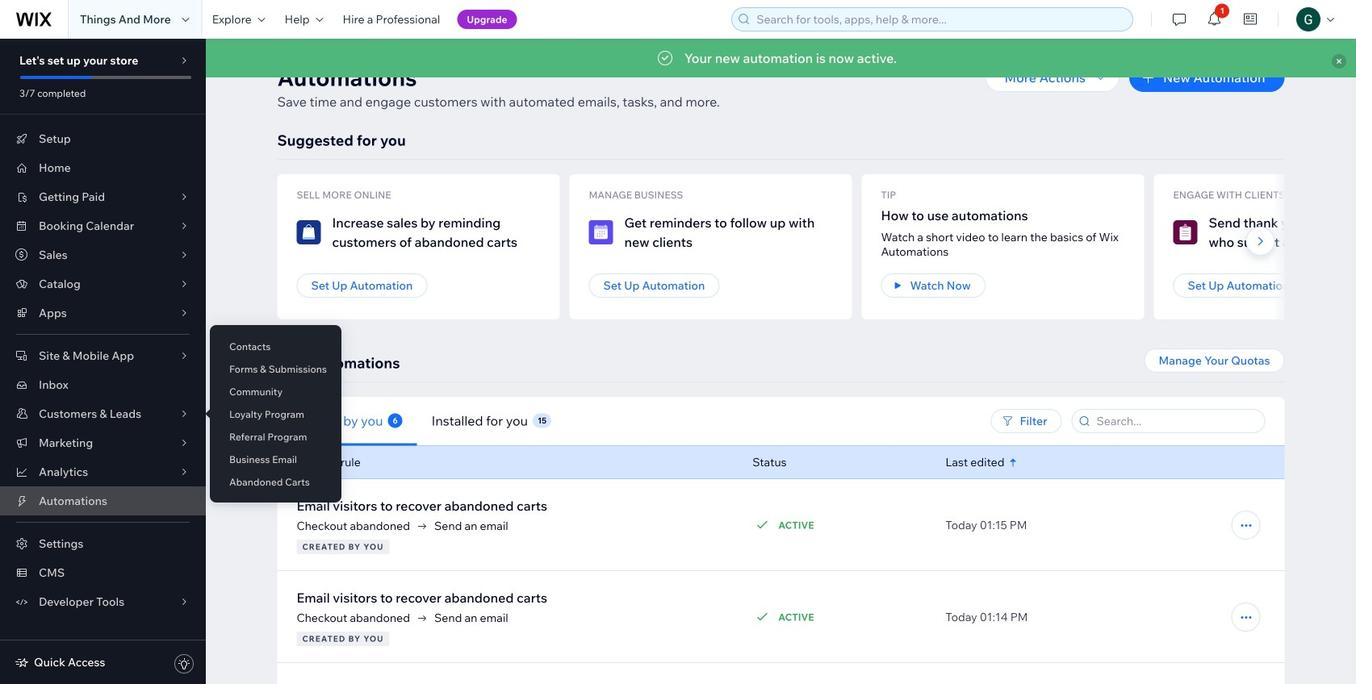 Task type: vqa. For each thing, say whether or not it's contained in the screenshot.
Search for tools, apps, help & more... 'field'
yes



Task type: locate. For each thing, give the bounding box(es) containing it.
sidebar element
[[0, 39, 206, 685]]

alert
[[206, 39, 1357, 78]]

Search for tools, apps, help & more... field
[[752, 8, 1128, 31]]

0 horizontal spatial category image
[[297, 220, 321, 245]]

category image
[[297, 220, 321, 245], [589, 220, 613, 245], [1174, 220, 1198, 245]]

list
[[277, 174, 1357, 320]]

tab list
[[277, 397, 790, 446]]

1 horizontal spatial category image
[[589, 220, 613, 245]]

2 horizontal spatial category image
[[1174, 220, 1198, 245]]



Task type: describe. For each thing, give the bounding box(es) containing it.
3 category image from the left
[[1174, 220, 1198, 245]]

Search... field
[[1092, 410, 1260, 433]]

2 category image from the left
[[589, 220, 613, 245]]

1 category image from the left
[[297, 220, 321, 245]]



